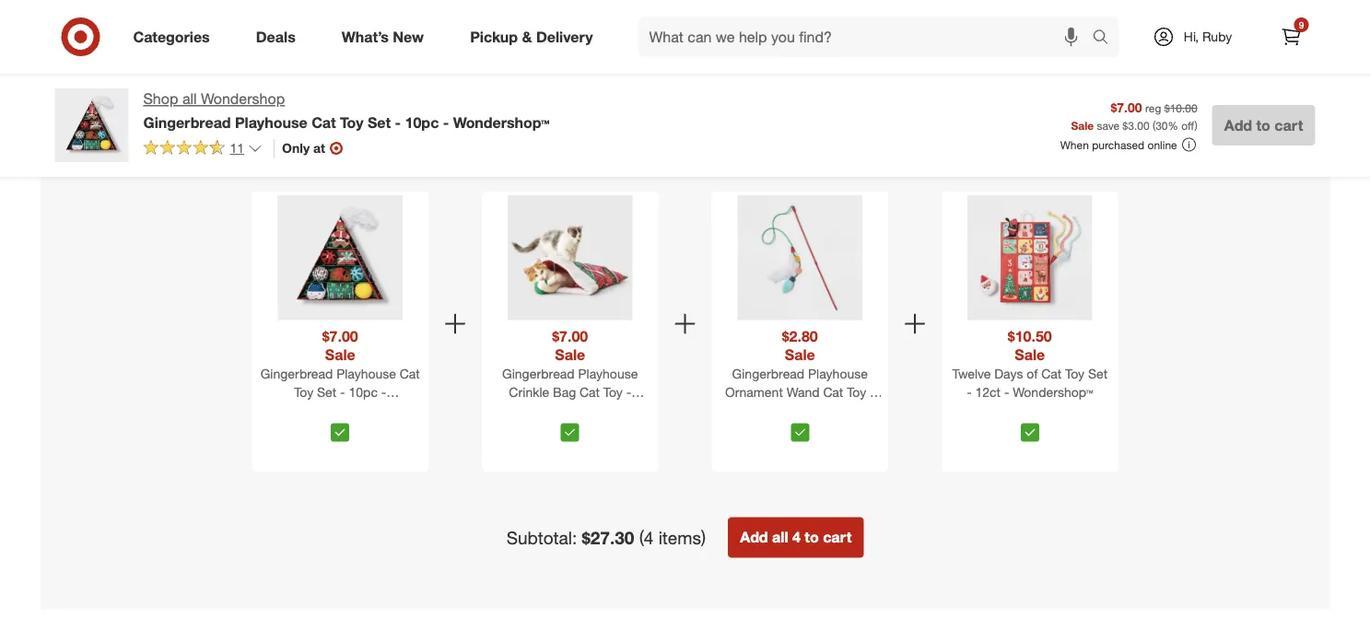 Task type: locate. For each thing, give the bounding box(es) containing it.
- inside the $2.80 sale gingerbread playhouse ornament wand cat toy - wondershop™
[[870, 384, 875, 400]]

4
[[793, 529, 801, 547]]

add all 4 to cart button
[[728, 517, 864, 558]]

2 vertical spatial set
[[317, 384, 337, 400]]

to inside button
[[1257, 116, 1271, 134]]

sale up gingerbread playhouse crinkle bag cat toy - wondershop™ link
[[555, 346, 585, 364]]

off
[[1182, 118, 1195, 132]]

cart inside button
[[1275, 116, 1304, 134]]

categories
[[133, 28, 210, 46]]

0 horizontal spatial to
[[805, 529, 819, 547]]

$7.00 up gingerbread playhouse cat toy set - 10pc - wondershop™ link
[[322, 328, 358, 346]]

deals
[[256, 28, 296, 46]]

gingerbread inside the $2.80 sale gingerbread playhouse ornament wand cat toy - wondershop™
[[732, 365, 805, 382]]

to right 4 at the right of the page
[[805, 529, 819, 547]]

10pc inside the $7.00 sale gingerbread playhouse cat toy set - 10pc - wondershop™
[[349, 384, 378, 400]]

1 vertical spatial all
[[772, 529, 789, 547]]

gingerbread playhouse crinkle bag cat toy - wondershop™ link
[[486, 364, 655, 418]]

add inside button
[[1225, 116, 1253, 134]]

1 vertical spatial 10pc
[[349, 384, 378, 400]]

hi,
[[1184, 29, 1199, 45]]

toy inside $10.50 sale twelve days of cat toy set - 12ct - wondershop™
[[1066, 365, 1085, 382]]

only
[[282, 140, 310, 156]]

all right shop
[[182, 90, 197, 108]]

0 horizontal spatial all
[[182, 90, 197, 108]]

None checkbox
[[331, 423, 350, 442], [1021, 423, 1040, 442], [331, 423, 350, 442], [1021, 423, 1040, 442]]

1 horizontal spatial all
[[772, 529, 789, 547]]

2 horizontal spatial $7.00
[[1111, 99, 1143, 115]]

cart right 4 at the right of the page
[[823, 529, 852, 547]]

set
[[368, 113, 391, 131], [1089, 365, 1108, 382], [317, 384, 337, 400]]

sale inside $7.00 sale gingerbread playhouse crinkle bag cat toy - wondershop™
[[555, 346, 585, 364]]

0 horizontal spatial $7.00
[[322, 328, 358, 346]]

$7.00 up $
[[1111, 99, 1143, 115]]

wondershop™
[[453, 113, 550, 131], [1013, 384, 1094, 400], [300, 402, 380, 418], [530, 402, 611, 418], [760, 402, 841, 418]]

wondershop™ inside $7.00 sale gingerbread playhouse crinkle bag cat toy - wondershop™
[[530, 402, 611, 418]]

$7.00
[[1111, 99, 1143, 115], [322, 328, 358, 346], [552, 328, 588, 346]]

cart inside button
[[823, 529, 852, 547]]

when purchased online
[[1061, 138, 1178, 152]]

sale up gingerbread playhouse cat toy set - 10pc - wondershop™ link
[[325, 346, 355, 364]]

30
[[1156, 118, 1168, 132]]

None checkbox
[[561, 423, 580, 442], [791, 423, 810, 442], [561, 423, 580, 442], [791, 423, 810, 442]]

set inside shop all wondershop gingerbread playhouse cat toy set - 10pc - wondershop™
[[368, 113, 391, 131]]

sale inside the $2.80 sale gingerbread playhouse ornament wand cat toy - wondershop™
[[785, 346, 815, 364]]

gingerbread inside shop all wondershop gingerbread playhouse cat toy set - 10pc - wondershop™
[[143, 113, 231, 131]]

0 vertical spatial 10pc
[[405, 113, 439, 131]]

sale inside $10.50 sale twelve days of cat toy set - 12ct - wondershop™
[[1015, 346, 1045, 364]]

0 vertical spatial cart
[[1275, 116, 1304, 134]]

purchased
[[1092, 138, 1145, 152]]

together
[[737, 128, 823, 154]]

sale down $10.50
[[1015, 346, 1045, 364]]

$7.00 reg $10.00 sale save $ 3.00 ( 30 % off )
[[1072, 99, 1198, 132]]

toy
[[340, 113, 364, 131], [1066, 365, 1085, 382], [294, 384, 314, 400], [604, 384, 623, 400], [847, 384, 867, 400]]

add left 4 at the right of the page
[[740, 529, 768, 547]]

2 horizontal spatial set
[[1089, 365, 1108, 382]]

$7.00 inside $7.00 reg $10.00 sale save $ 3.00 ( 30 % off )
[[1111, 99, 1143, 115]]

days
[[995, 365, 1024, 382]]

1 horizontal spatial $7.00
[[552, 328, 588, 346]]

of
[[1027, 365, 1038, 382]]

1 horizontal spatial to
[[1257, 116, 1271, 134]]

$7.00 inside $7.00 sale gingerbread playhouse crinkle bag cat toy - wondershop™
[[552, 328, 588, 346]]

$2.80
[[782, 328, 818, 346]]

$7.00 inside the $7.00 sale gingerbread playhouse cat toy set - 10pc - wondershop™
[[322, 328, 358, 346]]

What can we help you find? suggestions appear below search field
[[638, 17, 1097, 57]]

gingerbread playhouse cat toy set - 10pc - wondershop™ image
[[278, 195, 403, 320]]

wand
[[787, 384, 820, 400]]

$10.50 sale twelve days of cat toy set - 12ct - wondershop™
[[953, 328, 1108, 400]]

1 horizontal spatial add
[[1225, 116, 1253, 134]]

playhouse inside the $7.00 sale gingerbread playhouse cat toy set - 10pc - wondershop™
[[337, 365, 396, 382]]

toy inside the $7.00 sale gingerbread playhouse cat toy set - 10pc - wondershop™
[[294, 384, 314, 400]]

1 horizontal spatial cart
[[1275, 116, 1304, 134]]

frequently
[[548, 128, 654, 154]]

frequently bought together
[[548, 128, 823, 154]]

twelve
[[953, 365, 991, 382]]

10pc
[[405, 113, 439, 131], [349, 384, 378, 400]]

sale for $7.00 sale gingerbread playhouse cat toy set - 10pc - wondershop™
[[325, 346, 355, 364]]

gingerbread inside the $7.00 sale gingerbread playhouse cat toy set - 10pc - wondershop™
[[261, 365, 333, 382]]

cart
[[1275, 116, 1304, 134], [823, 529, 852, 547]]

0 horizontal spatial 10pc
[[349, 384, 378, 400]]

1 vertical spatial cart
[[823, 529, 852, 547]]

gingerbread inside $7.00 sale gingerbread playhouse crinkle bag cat toy - wondershop™
[[502, 365, 575, 382]]

10pc inside shop all wondershop gingerbread playhouse cat toy set - 10pc - wondershop™
[[405, 113, 439, 131]]

deals link
[[240, 17, 319, 57]]

sale for $10.50 sale twelve days of cat toy set - 12ct - wondershop™
[[1015, 346, 1045, 364]]

0 vertical spatial set
[[368, 113, 391, 131]]

gingerbread
[[143, 113, 231, 131], [261, 365, 333, 382], [502, 365, 575, 382], [732, 365, 805, 382]]

set inside the $7.00 sale gingerbread playhouse cat toy set - 10pc - wondershop™
[[317, 384, 337, 400]]

add
[[1225, 116, 1253, 134], [740, 529, 768, 547]]

$7.00 up gingerbread playhouse crinkle bag cat toy - wondershop™ link
[[552, 328, 588, 346]]

to right )
[[1257, 116, 1271, 134]]

pickup & delivery
[[470, 28, 593, 46]]

0 horizontal spatial set
[[317, 384, 337, 400]]

0 horizontal spatial add
[[740, 529, 768, 547]]

cat
[[312, 113, 336, 131], [400, 365, 420, 382], [1042, 365, 1062, 382], [580, 384, 600, 400], [824, 384, 844, 400]]

$10.00
[[1165, 101, 1198, 115]]

$7.00 sale gingerbread playhouse crinkle bag cat toy - wondershop™
[[502, 328, 638, 418]]

toy inside $7.00 sale gingerbread playhouse crinkle bag cat toy - wondershop™
[[604, 384, 623, 400]]

sale up when
[[1072, 118, 1094, 132]]

)
[[1195, 118, 1198, 132]]

1 vertical spatial add
[[740, 529, 768, 547]]

0 vertical spatial all
[[182, 90, 197, 108]]

sale inside the $7.00 sale gingerbread playhouse cat toy set - 10pc - wondershop™
[[325, 346, 355, 364]]

sale inside $7.00 reg $10.00 sale save $ 3.00 ( 30 % off )
[[1072, 118, 1094, 132]]

1 horizontal spatial set
[[368, 113, 391, 131]]

-
[[395, 113, 401, 131], [443, 113, 449, 131], [340, 384, 345, 400], [381, 384, 387, 400], [627, 384, 632, 400], [870, 384, 875, 400], [967, 384, 972, 400], [1005, 384, 1010, 400]]

1 vertical spatial set
[[1089, 365, 1108, 382]]

only at
[[282, 140, 325, 156]]

gingerbread for $7.00 sale gingerbread playhouse cat toy set - 10pc - wondershop™
[[261, 365, 333, 382]]

1 horizontal spatial 10pc
[[405, 113, 439, 131]]

0 vertical spatial add
[[1225, 116, 1253, 134]]

$27.30
[[582, 527, 635, 548]]

sale for $7.00 sale gingerbread playhouse crinkle bag cat toy - wondershop™
[[555, 346, 585, 364]]

all inside shop all wondershop gingerbread playhouse cat toy set - 10pc - wondershop™
[[182, 90, 197, 108]]

0 horizontal spatial cart
[[823, 529, 852, 547]]

add to cart
[[1225, 116, 1304, 134]]

all inside button
[[772, 529, 789, 547]]

wondershop™ inside the $7.00 sale gingerbread playhouse cat toy set - 10pc - wondershop™
[[300, 402, 380, 418]]

cat inside shop all wondershop gingerbread playhouse cat toy set - 10pc - wondershop™
[[312, 113, 336, 131]]

cart down "9" link
[[1275, 116, 1304, 134]]

all
[[182, 90, 197, 108], [772, 529, 789, 547]]

sale down $2.80
[[785, 346, 815, 364]]

subtotal:
[[507, 527, 577, 548]]

add to cart button
[[1213, 105, 1316, 146]]

to
[[1257, 116, 1271, 134], [805, 529, 819, 547]]

search button
[[1085, 17, 1129, 61]]

set inside $10.50 sale twelve days of cat toy set - 12ct - wondershop™
[[1089, 365, 1108, 382]]

add right )
[[1225, 116, 1253, 134]]

playhouse for $7.00 sale gingerbread playhouse cat toy set - 10pc - wondershop™
[[337, 365, 396, 382]]

0 vertical spatial to
[[1257, 116, 1271, 134]]

12ct
[[976, 384, 1001, 400]]

$7.00 for $7.00 reg $10.00 sale save $ 3.00 ( 30 % off )
[[1111, 99, 1143, 115]]

add inside button
[[740, 529, 768, 547]]

set for of
[[1089, 365, 1108, 382]]

all left 4 at the right of the page
[[772, 529, 789, 547]]

1 vertical spatial to
[[805, 529, 819, 547]]

cat inside the $7.00 sale gingerbread playhouse cat toy set - 10pc - wondershop™
[[400, 365, 420, 382]]

playhouse inside $7.00 sale gingerbread playhouse crinkle bag cat toy - wondershop™
[[578, 365, 638, 382]]

all for add
[[772, 529, 789, 547]]

sale
[[1072, 118, 1094, 132], [325, 346, 355, 364], [555, 346, 585, 364], [785, 346, 815, 364], [1015, 346, 1045, 364]]

playhouse inside the $2.80 sale gingerbread playhouse ornament wand cat toy - wondershop™
[[808, 365, 868, 382]]

playhouse
[[235, 113, 308, 131], [337, 365, 396, 382], [578, 365, 638, 382], [808, 365, 868, 382]]

playhouse for $2.80 sale gingerbread playhouse ornament wand cat toy - wondershop™
[[808, 365, 868, 382]]



Task type: describe. For each thing, give the bounding box(es) containing it.
wondershop
[[201, 90, 285, 108]]

delivery
[[536, 28, 593, 46]]

playhouse for $7.00 sale gingerbread playhouse crinkle bag cat toy - wondershop™
[[578, 365, 638, 382]]

twelve days of cat toy set - 12ct - wondershop™ link
[[946, 364, 1115, 416]]

&
[[522, 28, 532, 46]]

image of gingerbread playhouse cat toy set - 10pc - wondershop™ image
[[55, 88, 129, 162]]

to inside button
[[805, 529, 819, 547]]

hi, ruby
[[1184, 29, 1233, 45]]

what's new
[[342, 28, 424, 46]]

cat inside $7.00 sale gingerbread playhouse crinkle bag cat toy - wondershop™
[[580, 384, 600, 400]]

bought
[[660, 128, 731, 154]]

$2.80 sale gingerbread playhouse ornament wand cat toy - wondershop™
[[726, 328, 875, 418]]

toy inside shop all wondershop gingerbread playhouse cat toy set - 10pc - wondershop™
[[340, 113, 364, 131]]

what's new link
[[326, 17, 447, 57]]

playhouse inside shop all wondershop gingerbread playhouse cat toy set - 10pc - wondershop™
[[235, 113, 308, 131]]

bag
[[553, 384, 576, 400]]

shop
[[143, 90, 178, 108]]

crinkle
[[509, 384, 550, 400]]

9
[[1300, 19, 1305, 30]]

gingerbread for $2.80 sale gingerbread playhouse ornament wand cat toy - wondershop™
[[732, 365, 805, 382]]

twelve days of cat toy set - 12ct - wondershop™ image
[[968, 195, 1093, 320]]

$7.00 for $7.00 sale gingerbread playhouse cat toy set - 10pc - wondershop™
[[322, 328, 358, 346]]

save
[[1097, 118, 1120, 132]]

gingerbread playhouse cat toy set - 10pc - wondershop™ link
[[256, 364, 425, 418]]

wondershop™ inside $10.50 sale twelve days of cat toy set - 12ct - wondershop™
[[1013, 384, 1094, 400]]

add for reg
[[1225, 116, 1253, 134]]

gingerbread playhouse ornament wand cat toy - wondershop™ link
[[716, 364, 885, 418]]

wondershop™ inside the $2.80 sale gingerbread playhouse ornament wand cat toy - wondershop™
[[760, 402, 841, 418]]

pickup
[[470, 28, 518, 46]]

(
[[1153, 118, 1156, 132]]

add for $27.30
[[740, 529, 768, 547]]

new
[[393, 28, 424, 46]]

all for shop
[[182, 90, 197, 108]]

pickup & delivery link
[[455, 17, 616, 57]]

shop all wondershop gingerbread playhouse cat toy set - 10pc - wondershop™
[[143, 90, 550, 131]]

$7.00 sale gingerbread playhouse cat toy set - 10pc - wondershop™
[[261, 328, 420, 418]]

subtotal: $27.30 (4 items)
[[507, 527, 706, 548]]

wondershop™ inside shop all wondershop gingerbread playhouse cat toy set - 10pc - wondershop™
[[453, 113, 550, 131]]

gingerbread for $7.00 sale gingerbread playhouse crinkle bag cat toy - wondershop™
[[502, 365, 575, 382]]

cat inside the $2.80 sale gingerbread playhouse ornament wand cat toy - wondershop™
[[824, 384, 844, 400]]

- inside $7.00 sale gingerbread playhouse crinkle bag cat toy - wondershop™
[[627, 384, 632, 400]]

$7.00 for $7.00 sale gingerbread playhouse crinkle bag cat toy - wondershop™
[[552, 328, 588, 346]]

search
[[1085, 30, 1129, 48]]

reg
[[1146, 101, 1162, 115]]

items)
[[659, 527, 706, 548]]

$10.50
[[1008, 328, 1052, 346]]

what's
[[342, 28, 389, 46]]

at
[[313, 140, 325, 156]]

11 link
[[143, 139, 263, 160]]

(4
[[639, 527, 654, 548]]

sale for $2.80 sale gingerbread playhouse ornament wand cat toy - wondershop™
[[785, 346, 815, 364]]

when
[[1061, 138, 1089, 152]]

categories link
[[118, 17, 233, 57]]

$
[[1123, 118, 1129, 132]]

gingerbread playhouse crinkle bag cat toy - wondershop™ image
[[508, 195, 633, 320]]

ornament
[[726, 384, 783, 400]]

toy inside the $2.80 sale gingerbread playhouse ornament wand cat toy - wondershop™
[[847, 384, 867, 400]]

add all 4 to cart
[[740, 529, 852, 547]]

ruby
[[1203, 29, 1233, 45]]

set for playhouse
[[368, 113, 391, 131]]

9 link
[[1272, 17, 1312, 57]]

11
[[230, 140, 244, 156]]

online
[[1148, 138, 1178, 152]]

3.00
[[1129, 118, 1150, 132]]

gingerbread playhouse ornament wand cat toy - wondershop™ image
[[738, 195, 863, 320]]

%
[[1168, 118, 1179, 132]]

cat inside $10.50 sale twelve days of cat toy set - 12ct - wondershop™
[[1042, 365, 1062, 382]]



Task type: vqa. For each thing, say whether or not it's contained in the screenshot.
the toy within $10.50 Sale Twelve Days of Cat Toy Set - 12ct - Wondershop™
yes



